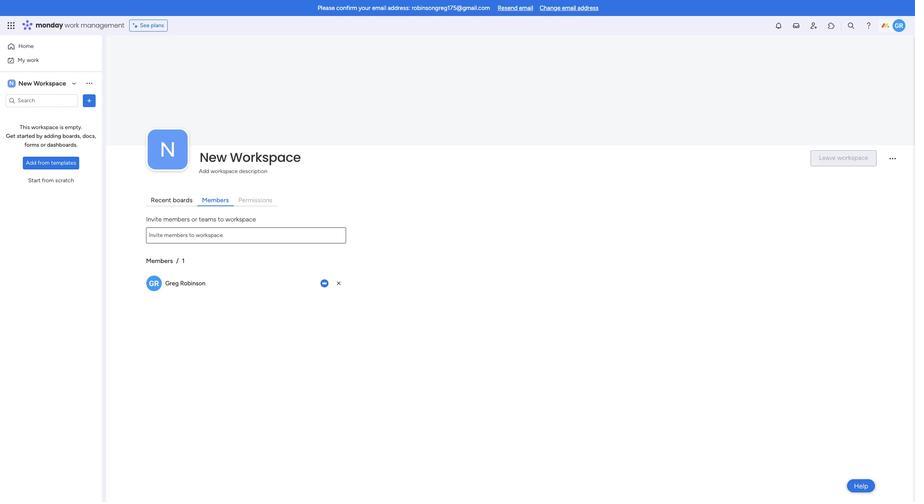 Task type: vqa. For each thing, say whether or not it's contained in the screenshot.
"Billing" on the left of the page
no



Task type: locate. For each thing, give the bounding box(es) containing it.
0 horizontal spatial add
[[26, 160, 36, 166]]

1 vertical spatial workspace
[[211, 168, 238, 175]]

workspace up 'by'
[[31, 124, 58, 131]]

workspace up search in workspace field
[[34, 79, 66, 87]]

description
[[239, 168, 267, 175]]

0 vertical spatial or
[[41, 142, 46, 148]]

0 vertical spatial workspace image
[[8, 79, 16, 88]]

1 horizontal spatial work
[[65, 21, 79, 30]]

1
[[182, 257, 185, 265]]

change
[[540, 4, 560, 12]]

workspace options image
[[85, 79, 93, 87]]

0 vertical spatial n
[[9, 80, 14, 87]]

1 vertical spatial add
[[199, 168, 209, 175]]

work inside button
[[27, 57, 39, 63]]

add inside button
[[26, 160, 36, 166]]

boards
[[173, 197, 192, 204]]

members
[[202, 197, 229, 204], [146, 257, 173, 265]]

invite members or teams to workspace
[[146, 216, 256, 223]]

1 vertical spatial new workspace
[[200, 149, 301, 167]]

workspace up the invite members to workspace 'text field'
[[225, 216, 256, 223]]

1 horizontal spatial workspace image
[[148, 130, 188, 170]]

0 horizontal spatial workspace image
[[8, 79, 16, 88]]

start from scratch
[[28, 177, 74, 184]]

invite
[[146, 216, 162, 223]]

workspace up description
[[230, 149, 301, 167]]

work right monday
[[65, 21, 79, 30]]

0 vertical spatial work
[[65, 21, 79, 30]]

resend email
[[498, 4, 533, 12]]

email right "change"
[[562, 4, 576, 12]]

3 email from the left
[[562, 4, 576, 12]]

1 vertical spatial members
[[146, 257, 173, 265]]

2 email from the left
[[519, 4, 533, 12]]

new up add workspace description
[[200, 149, 227, 167]]

0 vertical spatial add
[[26, 160, 36, 166]]

1 horizontal spatial add
[[199, 168, 209, 175]]

new down the my work
[[18, 79, 32, 87]]

get
[[6, 133, 15, 140]]

email
[[372, 4, 386, 12], [519, 4, 533, 12], [562, 4, 576, 12]]

your
[[359, 4, 371, 12]]

work for my
[[27, 57, 39, 63]]

please
[[318, 4, 335, 12]]

0 vertical spatial from
[[38, 160, 50, 166]]

confirm
[[336, 4, 357, 12]]

1 vertical spatial from
[[42, 177, 54, 184]]

1 horizontal spatial new
[[200, 149, 227, 167]]

None text field
[[146, 228, 346, 244]]

1 horizontal spatial new workspace
[[200, 149, 301, 167]]

1 horizontal spatial members
[[202, 197, 229, 204]]

workspace for this
[[31, 124, 58, 131]]

0 vertical spatial new workspace
[[18, 79, 66, 87]]

0 horizontal spatial new
[[18, 79, 32, 87]]

members
[[163, 216, 190, 223]]

2 horizontal spatial email
[[562, 4, 576, 12]]

or down 'by'
[[41, 142, 46, 148]]

from right start
[[42, 177, 54, 184]]

workspace left description
[[211, 168, 238, 175]]

1 horizontal spatial n
[[160, 137, 176, 162]]

address
[[578, 4, 599, 12]]

email right resend
[[519, 4, 533, 12]]

my work button
[[5, 54, 86, 67]]

1 horizontal spatial email
[[519, 4, 533, 12]]

robinsongreg175@gmail.com
[[412, 4, 490, 12]]

email right your on the left
[[372, 4, 386, 12]]

workspace
[[31, 124, 58, 131], [211, 168, 238, 175], [225, 216, 256, 223]]

1 vertical spatial or
[[191, 216, 197, 223]]

members left /
[[146, 257, 173, 265]]

workspace selection element
[[8, 79, 67, 88]]

my
[[18, 57, 25, 63]]

dashboards.
[[47, 142, 78, 148]]

new workspace up search in workspace field
[[18, 79, 66, 87]]

0 vertical spatial workspace
[[34, 79, 66, 87]]

0 horizontal spatial work
[[27, 57, 39, 63]]

from
[[38, 160, 50, 166], [42, 177, 54, 184]]

Search in workspace field
[[17, 96, 67, 105]]

new inside workspace selection element
[[18, 79, 32, 87]]

add
[[26, 160, 36, 166], [199, 168, 209, 175]]

n inside dropdown button
[[160, 137, 176, 162]]

workspace image
[[8, 79, 16, 88], [148, 130, 188, 170]]

add from templates button
[[23, 157, 79, 170]]

n button
[[148, 130, 188, 170]]

new workspace up description
[[200, 149, 301, 167]]

members for members / 1
[[146, 257, 173, 265]]

work
[[65, 21, 79, 30], [27, 57, 39, 63]]

n
[[9, 80, 14, 87], [160, 137, 176, 162]]

change email address
[[540, 4, 599, 12]]

0 vertical spatial workspace
[[31, 124, 58, 131]]

1 horizontal spatial workspace
[[230, 149, 301, 167]]

0 vertical spatial new
[[18, 79, 32, 87]]

0 horizontal spatial email
[[372, 4, 386, 12]]

0 horizontal spatial members
[[146, 257, 173, 265]]

0 horizontal spatial or
[[41, 142, 46, 148]]

search everything image
[[847, 22, 855, 30]]

help button
[[847, 480, 875, 493]]

this workspace is empty. get started by adding boards, docs, forms or dashboards.
[[6, 124, 96, 148]]

from for add
[[38, 160, 50, 166]]

from up start from scratch
[[38, 160, 50, 166]]

docs,
[[83, 133, 96, 140]]

members up to
[[202, 197, 229, 204]]

new
[[18, 79, 32, 87], [200, 149, 227, 167]]

or left teams
[[191, 216, 197, 223]]

1 vertical spatial n
[[160, 137, 176, 162]]

robinson
[[180, 280, 205, 287]]

resend email link
[[498, 4, 533, 12]]

1 vertical spatial work
[[27, 57, 39, 63]]

notifications image
[[775, 22, 783, 30]]

or
[[41, 142, 46, 148], [191, 216, 197, 223]]

0 vertical spatial members
[[202, 197, 229, 204]]

or inside this workspace is empty. get started by adding boards, docs, forms or dashboards.
[[41, 142, 46, 148]]

see
[[140, 22, 149, 29]]

greg robinson image
[[893, 19, 905, 32]]

0 horizontal spatial new workspace
[[18, 79, 66, 87]]

work right my
[[27, 57, 39, 63]]

new crown image
[[320, 280, 328, 288]]

workspace inside this workspace is empty. get started by adding boards, docs, forms or dashboards.
[[31, 124, 58, 131]]

new workspace inside workspace selection element
[[18, 79, 66, 87]]

add for add from templates
[[26, 160, 36, 166]]

is
[[60, 124, 64, 131]]

scratch
[[55, 177, 74, 184]]

monday work management
[[36, 21, 124, 30]]

workspace
[[34, 79, 66, 87], [230, 149, 301, 167]]

new workspace
[[18, 79, 66, 87], [200, 149, 301, 167]]



Task type: describe. For each thing, give the bounding box(es) containing it.
1 vertical spatial workspace
[[230, 149, 301, 167]]

resend
[[498, 4, 518, 12]]

greg robinson
[[165, 280, 205, 287]]

add from templates
[[26, 160, 76, 166]]

1 email from the left
[[372, 4, 386, 12]]

by
[[36, 133, 43, 140]]

start
[[28, 177, 41, 184]]

2 vertical spatial workspace
[[225, 216, 256, 223]]

1 vertical spatial workspace image
[[148, 130, 188, 170]]

greg
[[165, 280, 179, 287]]

home
[[18, 43, 34, 50]]

management
[[81, 21, 124, 30]]

Invite members to workspace text field
[[146, 228, 346, 244]]

teams
[[199, 216, 216, 223]]

0 horizontal spatial workspace
[[34, 79, 66, 87]]

forms
[[24, 142, 39, 148]]

work for monday
[[65, 21, 79, 30]]

boards,
[[63, 133, 81, 140]]

see plans
[[140, 22, 164, 29]]

home button
[[5, 40, 86, 53]]

add workspace description
[[199, 168, 267, 175]]

New Workspace field
[[198, 149, 804, 167]]

greg robinson link
[[165, 280, 205, 287]]

templates
[[51, 160, 76, 166]]

please confirm your email address: robinsongreg175@gmail.com
[[318, 4, 490, 12]]

inbox image
[[792, 22, 800, 30]]

monday
[[36, 21, 63, 30]]

recent
[[151, 197, 171, 204]]

address:
[[388, 4, 410, 12]]

empty.
[[65, 124, 82, 131]]

plans
[[151, 22, 164, 29]]

1 horizontal spatial or
[[191, 216, 197, 223]]

invite members image
[[810, 22, 818, 30]]

email for change email address
[[562, 4, 576, 12]]

members for members
[[202, 197, 229, 204]]

add for add workspace description
[[199, 168, 209, 175]]

email for resend email
[[519, 4, 533, 12]]

/
[[176, 257, 179, 265]]

help
[[854, 482, 868, 490]]

from for start
[[42, 177, 54, 184]]

see plans button
[[129, 20, 168, 32]]

help image
[[865, 22, 873, 30]]

v2 ellipsis image
[[889, 158, 896, 165]]

1 vertical spatial new
[[200, 149, 227, 167]]

change email address link
[[540, 4, 599, 12]]

0 horizontal spatial n
[[9, 80, 14, 87]]

start from scratch button
[[25, 174, 77, 187]]

apps image
[[827, 22, 835, 30]]

to
[[218, 216, 224, 223]]

workspace for add
[[211, 168, 238, 175]]

members / 1
[[146, 257, 185, 265]]

select product image
[[7, 22, 15, 30]]

adding
[[44, 133, 61, 140]]

recent boards
[[151, 197, 192, 204]]

this
[[20, 124, 30, 131]]

options image
[[85, 97, 93, 105]]

started
[[17, 133, 35, 140]]

permissions
[[238, 197, 272, 204]]

my work
[[18, 57, 39, 63]]



